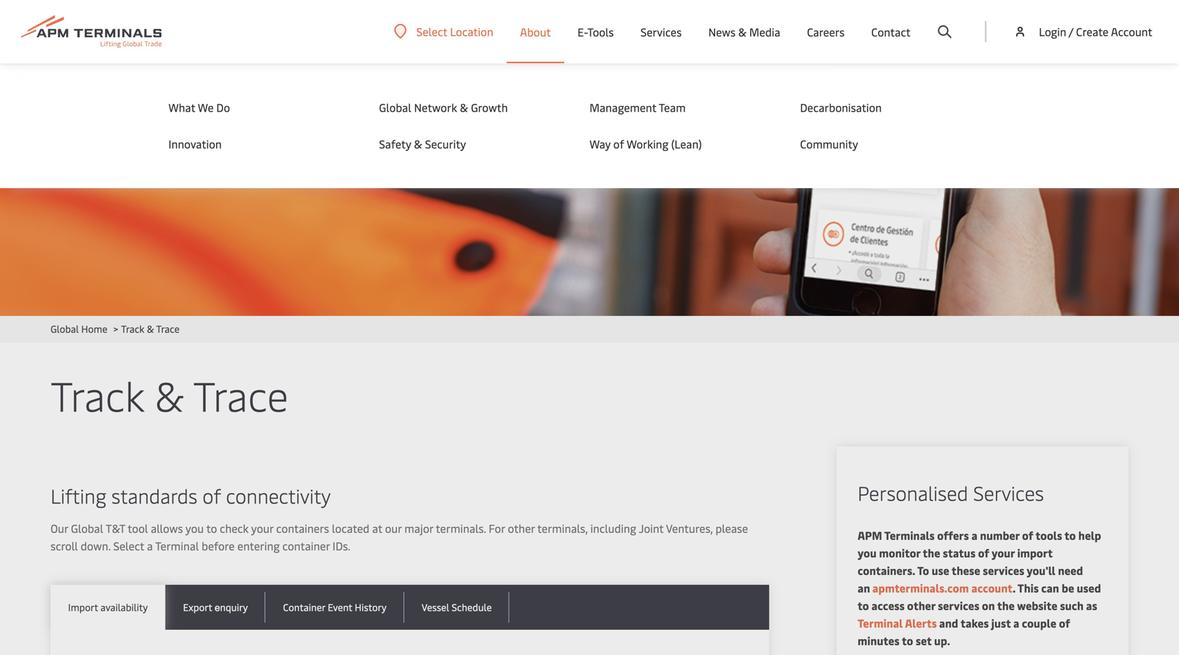Task type: vqa. For each thing, say whether or not it's contained in the screenshot.
Safety & Security link at the top
yes



Task type: locate. For each thing, give the bounding box(es) containing it.
services up "number"
[[974, 479, 1045, 506]]

used
[[1077, 580, 1102, 595]]

a for minutes
[[1014, 615, 1020, 631]]

this
[[1018, 580, 1039, 595]]

1 vertical spatial services
[[938, 598, 980, 613]]

home
[[81, 322, 107, 335]]

0 vertical spatial terminal
[[155, 538, 199, 553]]

schedule
[[452, 600, 492, 614]]

check
[[220, 521, 249, 536]]

news
[[709, 24, 736, 39]]

to down an
[[858, 598, 869, 613]]

personalised
[[858, 479, 969, 506]]

global
[[379, 100, 412, 115], [51, 322, 79, 335], [71, 521, 103, 536]]

way of working (lean) link
[[590, 136, 772, 152]]

container event history button
[[266, 585, 404, 630]]

global for global home > track & trace
[[51, 322, 79, 335]]

1 horizontal spatial your
[[992, 545, 1015, 560]]

an
[[858, 580, 871, 595]]

1 vertical spatial select
[[113, 538, 144, 553]]

0 vertical spatial services
[[983, 563, 1025, 578]]

vessel schedule button
[[404, 585, 510, 630]]

entering
[[238, 538, 280, 553]]

global left home
[[51, 322, 79, 335]]

1 vertical spatial global
[[51, 322, 79, 335]]

global home > track & trace
[[51, 322, 180, 335]]

0 horizontal spatial other
[[508, 521, 535, 536]]

our
[[385, 521, 402, 536]]

select inside select location button
[[417, 24, 448, 39]]

media
[[750, 24, 781, 39]]

other right for
[[508, 521, 535, 536]]

& inside dropdown button
[[739, 24, 747, 39]]

1 horizontal spatial trace
[[193, 367, 289, 422]]

availability
[[101, 600, 148, 614]]

set
[[916, 633, 932, 648]]

create
[[1077, 24, 1109, 39]]

of right way on the top of page
[[614, 136, 624, 151]]

& for trace
[[155, 367, 184, 422]]

to left help on the bottom of page
[[1065, 528, 1076, 543]]

services inside apm terminals offers a number of tools to help you monitor the status of your import containers. to use these services you'll need an
[[983, 563, 1025, 578]]

export еnquiry
[[183, 600, 248, 614]]

to up before
[[206, 521, 217, 536]]

our
[[51, 521, 68, 536]]

on
[[983, 598, 995, 613]]

such
[[1061, 598, 1084, 613]]

a right the just
[[1014, 615, 1020, 631]]

please
[[716, 521, 749, 536]]

tab list
[[51, 585, 770, 630]]

to
[[206, 521, 217, 536], [1065, 528, 1076, 543], [858, 598, 869, 613], [902, 633, 914, 648]]

>
[[113, 322, 118, 335]]

your
[[251, 521, 274, 536], [992, 545, 1015, 560]]

2 vertical spatial global
[[71, 521, 103, 536]]

0 vertical spatial services
[[641, 24, 682, 39]]

you down apm
[[858, 545, 877, 560]]

1 horizontal spatial other
[[908, 598, 936, 613]]

joint
[[639, 521, 664, 536]]

1 vertical spatial other
[[908, 598, 936, 613]]

your down "number"
[[992, 545, 1015, 560]]

apmterminals.com account link
[[871, 580, 1013, 595]]

1 horizontal spatial select
[[417, 24, 448, 39]]

your up entering on the left bottom of page
[[251, 521, 274, 536]]

to inside apm terminals offers a number of tools to help you monitor the status of your import containers. to use these services you'll need an
[[1065, 528, 1076, 543]]

0 horizontal spatial terminal
[[155, 538, 199, 553]]

website
[[1018, 598, 1058, 613]]

global network & growth
[[379, 100, 508, 115]]

e-tools button
[[578, 0, 614, 63]]

1 horizontal spatial services
[[974, 479, 1045, 506]]

1 horizontal spatial a
[[972, 528, 978, 543]]

0 horizontal spatial a
[[147, 538, 153, 553]]

innovation
[[169, 136, 222, 151]]

0 vertical spatial the
[[923, 545, 941, 560]]

you
[[186, 521, 204, 536], [858, 545, 877, 560]]

tools
[[1036, 528, 1063, 543]]

1 vertical spatial your
[[992, 545, 1015, 560]]

decarbonisation
[[801, 100, 882, 115]]

alerts
[[906, 615, 937, 631]]

a inside and takes just a couple of minutes to set up.
[[1014, 615, 1020, 631]]

login / create account link
[[1014, 0, 1153, 63]]

minutes
[[858, 633, 900, 648]]

services right tools
[[641, 24, 682, 39]]

services up and
[[938, 598, 980, 613]]

0 horizontal spatial your
[[251, 521, 274, 536]]

innovation link
[[169, 136, 351, 152]]

the up to
[[923, 545, 941, 560]]

container event history
[[283, 600, 387, 614]]

to inside and takes just a couple of minutes to set up.
[[902, 633, 914, 648]]

lifting
[[51, 482, 106, 509]]

1 vertical spatial trace
[[193, 367, 289, 422]]

1 vertical spatial terminal
[[858, 615, 903, 631]]

0 vertical spatial track
[[121, 322, 145, 335]]

tab list containing import availability
[[51, 585, 770, 630]]

tools
[[588, 24, 614, 39]]

you inside our global t&t tool allows you to check your containers located at our major terminals. for other terminals, including joint ventures, please scroll down. select a terminal before entering container ids.
[[186, 521, 204, 536]]

track right '>' at the left
[[121, 322, 145, 335]]

your inside apm terminals offers a number of tools to help you monitor the status of your import containers. to use these services you'll need an
[[992, 545, 1015, 560]]

0 horizontal spatial you
[[186, 521, 204, 536]]

1 horizontal spatial the
[[998, 598, 1015, 613]]

1 horizontal spatial you
[[858, 545, 877, 560]]

security
[[425, 136, 466, 151]]

just
[[992, 615, 1011, 631]]

1 horizontal spatial terminal
[[858, 615, 903, 631]]

up.
[[935, 633, 951, 648]]

the inside . this can be used to access other services on the website such as terminal alerts
[[998, 598, 1015, 613]]

of down "such"
[[1060, 615, 1071, 631]]

a inside our global t&t tool allows you to check your containers located at our major terminals. for other terminals, including joint ventures, please scroll down. select a terminal before entering container ids.
[[147, 538, 153, 553]]

these
[[952, 563, 981, 578]]

0 vertical spatial your
[[251, 521, 274, 536]]

services up .
[[983, 563, 1025, 578]]

track down home
[[51, 367, 144, 422]]

major
[[405, 521, 434, 536]]

what we do
[[169, 100, 230, 115]]

global up safety
[[379, 100, 412, 115]]

0 horizontal spatial trace
[[156, 322, 180, 335]]

terminal down allows
[[155, 538, 199, 553]]

0 vertical spatial global
[[379, 100, 412, 115]]

.
[[1013, 580, 1016, 595]]

down.
[[81, 538, 111, 553]]

vessel schedule
[[422, 600, 492, 614]]

0 vertical spatial you
[[186, 521, 204, 536]]

0 vertical spatial other
[[508, 521, 535, 536]]

trace
[[156, 322, 180, 335], [193, 367, 289, 422]]

0 vertical spatial select
[[417, 24, 448, 39]]

other inside our global t&t tool allows you to check your containers located at our major terminals. for other terminals, including joint ventures, please scroll down. select a terminal before entering container ids.
[[508, 521, 535, 536]]

terminal up minutes on the bottom right
[[858, 615, 903, 631]]

a right offers
[[972, 528, 978, 543]]

a inside apm terminals offers a number of tools to help you monitor the status of your import containers. to use these services you'll need an
[[972, 528, 978, 543]]

do
[[216, 100, 230, 115]]

1 horizontal spatial services
[[983, 563, 1025, 578]]

0 horizontal spatial services
[[938, 598, 980, 613]]

other up the alerts
[[908, 598, 936, 613]]

& for security
[[414, 136, 422, 151]]

login / create account
[[1040, 24, 1153, 39]]

event
[[328, 600, 352, 614]]

of inside and takes just a couple of minutes to set up.
[[1060, 615, 1071, 631]]

select left location
[[417, 24, 448, 39]]

global home link
[[51, 322, 107, 335]]

1 vertical spatial the
[[998, 598, 1015, 613]]

1 vertical spatial you
[[858, 545, 877, 560]]

container
[[283, 600, 325, 614]]

ids.
[[333, 538, 351, 553]]

services
[[641, 24, 682, 39], [974, 479, 1045, 506]]

containers
[[276, 521, 329, 536]]

of down "number"
[[979, 545, 990, 560]]

and
[[940, 615, 959, 631]]

2 horizontal spatial a
[[1014, 615, 1020, 631]]

decarbonisation link
[[801, 100, 983, 115]]

the right on
[[998, 598, 1015, 613]]

0 vertical spatial trace
[[156, 322, 180, 335]]

select
[[417, 24, 448, 39], [113, 538, 144, 553]]

&
[[739, 24, 747, 39], [460, 100, 468, 115], [414, 136, 422, 151], [147, 322, 154, 335], [155, 367, 184, 422]]

track & trace
[[51, 367, 289, 422]]

you right allows
[[186, 521, 204, 536]]

to left "set"
[[902, 633, 914, 648]]

including
[[591, 521, 637, 536]]

global for global network & growth
[[379, 100, 412, 115]]

standards
[[111, 482, 198, 509]]

located
[[332, 521, 370, 536]]

0 horizontal spatial select
[[113, 538, 144, 553]]

terminals.
[[436, 521, 486, 536]]

global up "down."
[[71, 521, 103, 536]]

ventures,
[[666, 521, 713, 536]]

a down tool
[[147, 538, 153, 553]]

0 horizontal spatial the
[[923, 545, 941, 560]]

select down tool
[[113, 538, 144, 553]]



Task type: describe. For each thing, give the bounding box(es) containing it.
& for media
[[739, 24, 747, 39]]

community link
[[801, 136, 983, 152]]

1 vertical spatial track
[[51, 367, 144, 422]]

growth
[[471, 100, 508, 115]]

select location button
[[394, 24, 494, 39]]

e-
[[578, 24, 588, 39]]

personalised services
[[858, 479, 1045, 506]]

you'll
[[1027, 563, 1056, 578]]

status
[[943, 545, 976, 560]]

as
[[1087, 598, 1098, 613]]

containers.
[[858, 563, 916, 578]]

еnquiry
[[215, 600, 248, 614]]

(lean)
[[672, 136, 702, 151]]

login
[[1040, 24, 1067, 39]]

careers
[[807, 24, 845, 39]]

select location
[[417, 24, 494, 39]]

can
[[1042, 580, 1060, 595]]

tt image
[[0, 63, 1180, 316]]

need
[[1059, 563, 1084, 578]]

apm terminals offers a number of tools to help you monitor the status of your import containers. to use these services you'll need an
[[858, 528, 1102, 595]]

way of working (lean)
[[590, 136, 702, 151]]

0 horizontal spatial services
[[641, 24, 682, 39]]

a for tools
[[972, 528, 978, 543]]

news & media
[[709, 24, 781, 39]]

import
[[68, 600, 98, 614]]

account
[[1112, 24, 1153, 39]]

of up import
[[1023, 528, 1034, 543]]

community
[[801, 136, 859, 151]]

working
[[627, 136, 669, 151]]

select inside our global t&t tool allows you to check your containers located at our major terminals. for other terminals, including joint ventures, please scroll down. select a terminal before entering container ids.
[[113, 538, 144, 553]]

scroll
[[51, 538, 78, 553]]

services inside . this can be used to access other services on the website such as terminal alerts
[[938, 598, 980, 613]]

allows
[[151, 521, 183, 536]]

we
[[198, 100, 214, 115]]

careers button
[[807, 0, 845, 63]]

way
[[590, 136, 611, 151]]

to inside . this can be used to access other services on the website such as terminal alerts
[[858, 598, 869, 613]]

news & media button
[[709, 0, 781, 63]]

vessel
[[422, 600, 449, 614]]

1 vertical spatial services
[[974, 479, 1045, 506]]

account
[[972, 580, 1013, 595]]

safety & security
[[379, 136, 466, 151]]

import availability tab panel
[[51, 630, 770, 655]]

takes
[[961, 615, 989, 631]]

use
[[932, 563, 950, 578]]

safety
[[379, 136, 411, 151]]

of up check
[[203, 482, 221, 509]]

import
[[1018, 545, 1053, 560]]

what
[[169, 100, 195, 115]]

couple
[[1022, 615, 1057, 631]]

t&t
[[106, 521, 125, 536]]

what we do link
[[169, 100, 351, 115]]

be
[[1062, 580, 1075, 595]]

you inside apm terminals offers a number of tools to help you monitor the status of your import containers. to use these services you'll need an
[[858, 545, 877, 560]]

your inside our global t&t tool allows you to check your containers located at our major terminals. for other terminals, including joint ventures, please scroll down. select a terminal before entering container ids.
[[251, 521, 274, 536]]

other inside . this can be used to access other services on the website such as terminal alerts
[[908, 598, 936, 613]]

lifting standards of connectivity
[[51, 482, 331, 509]]

team
[[659, 100, 686, 115]]

safety & security link
[[379, 136, 562, 152]]

the inside apm terminals offers a number of tools to help you monitor the status of your import containers. to use these services you'll need an
[[923, 545, 941, 560]]

terminal inside . this can be used to access other services on the website such as terminal alerts
[[858, 615, 903, 631]]

import availability button
[[51, 585, 166, 630]]

to
[[918, 563, 930, 578]]

contact button
[[872, 0, 911, 63]]

history
[[355, 600, 387, 614]]

management team
[[590, 100, 686, 115]]

access
[[872, 598, 905, 613]]

apmterminals.com account
[[871, 580, 1013, 595]]

about
[[520, 24, 551, 39]]

services button
[[641, 0, 682, 63]]

network
[[414, 100, 457, 115]]

and takes just a couple of minutes to set up.
[[858, 615, 1071, 648]]

about button
[[520, 0, 551, 63]]

location
[[450, 24, 494, 39]]

our global t&t tool allows you to check your containers located at our major terminals. for other terminals, including joint ventures, please scroll down. select a terminal before entering container ids.
[[51, 521, 749, 553]]

e-tools
[[578, 24, 614, 39]]

. this can be used to access other services on the website such as terminal alerts
[[858, 580, 1102, 631]]

to inside our global t&t tool allows you to check your containers located at our major terminals. for other terminals, including joint ventures, please scroll down. select a terminal before entering container ids.
[[206, 521, 217, 536]]

terminals
[[885, 528, 935, 543]]

monitor
[[880, 545, 921, 560]]

management
[[590, 100, 657, 115]]

global inside our global t&t tool allows you to check your containers located at our major terminals. for other terminals, including joint ventures, please scroll down. select a terminal before entering container ids.
[[71, 521, 103, 536]]

before
[[202, 538, 235, 553]]

terminals,
[[538, 521, 588, 536]]

for
[[489, 521, 505, 536]]

terminal inside our global t&t tool allows you to check your containers located at our major terminals. for other terminals, including joint ventures, please scroll down. select a terminal before entering container ids.
[[155, 538, 199, 553]]



